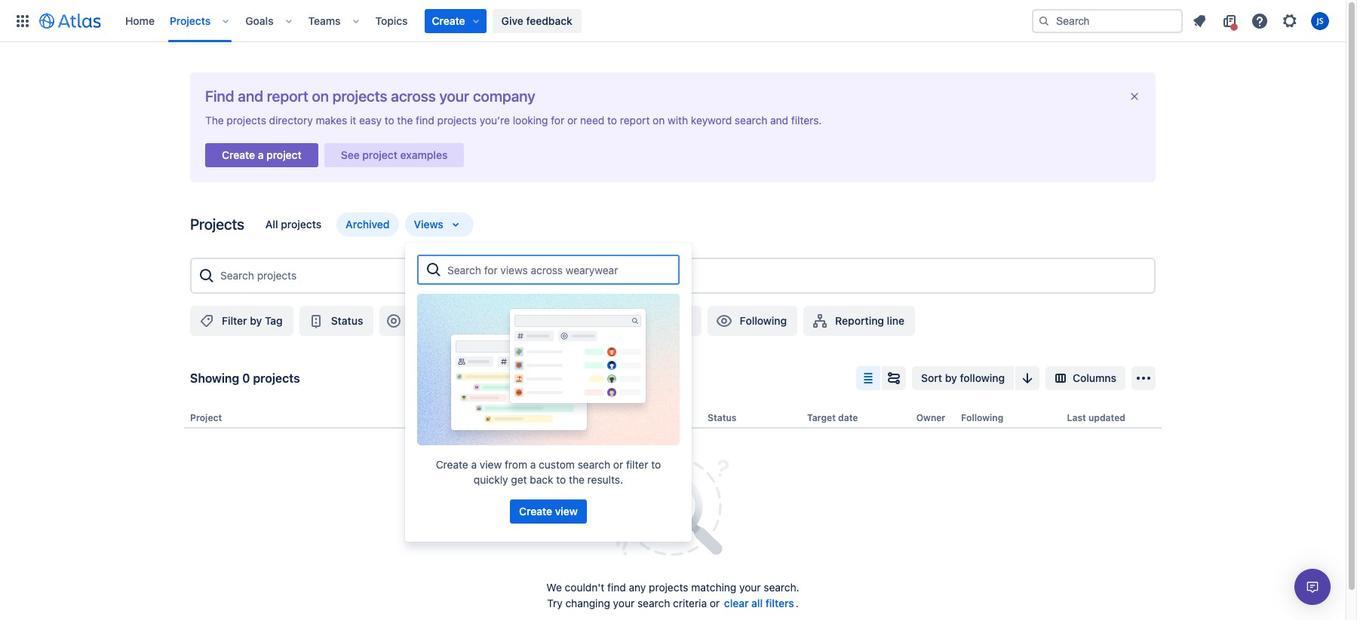 Task type: vqa. For each thing, say whether or not it's contained in the screenshot.
group
no



Task type: describe. For each thing, give the bounding box(es) containing it.
filter by tag button
[[190, 306, 293, 336]]

need
[[580, 114, 604, 127]]

all projects
[[265, 218, 321, 231]]

projects inside button
[[281, 218, 321, 231]]

create for create view
[[519, 505, 552, 518]]

archived button
[[337, 213, 399, 237]]

all
[[265, 218, 278, 231]]

keyword
[[691, 114, 732, 127]]

clear
[[724, 598, 749, 610]]

get
[[511, 474, 527, 487]]

1 vertical spatial on
[[653, 114, 665, 127]]

showing 0 projects
[[190, 372, 300, 385]]

display as list image
[[859, 370, 877, 388]]

search image
[[1038, 15, 1050, 27]]

search for views across wearywear image
[[425, 261, 443, 279]]

showing
[[190, 372, 239, 385]]

notifications image
[[1190, 12, 1209, 30]]

sort
[[921, 372, 942, 385]]

views button
[[405, 213, 473, 237]]

reporting line
[[835, 315, 904, 327]]

.
[[796, 597, 799, 610]]

projects link
[[165, 9, 215, 33]]

you're
[[480, 114, 510, 127]]

search inside we couldn't find any projects matching your search. try changing your search criteria or clear all filters .
[[637, 597, 670, 610]]

your for search.
[[739, 582, 761, 595]]

following button
[[708, 306, 798, 336]]

columns button
[[1046, 367, 1126, 391]]

following image
[[716, 312, 734, 330]]

couldn't
[[565, 582, 604, 595]]

company
[[473, 88, 535, 105]]

archived
[[346, 218, 390, 231]]

create a view from a custom search or filter to quickly get back to the results.
[[436, 459, 661, 487]]

create for create a project
[[222, 149, 255, 161]]

0 horizontal spatial report
[[267, 88, 308, 105]]

filter
[[222, 315, 247, 327]]

all
[[751, 598, 763, 610]]

more options image
[[1135, 370, 1153, 388]]

owner button
[[521, 306, 596, 336]]

all projects button
[[256, 213, 331, 237]]

project
[[190, 413, 222, 424]]

across
[[391, 88, 436, 105]]

0 vertical spatial and
[[238, 88, 263, 105]]

see project examples
[[341, 149, 448, 161]]

updated
[[1089, 413, 1126, 424]]

close banner image
[[1129, 91, 1141, 103]]

contributor
[[634, 315, 691, 327]]

projects left you're
[[437, 114, 477, 127]]

the inside create a view from a custom search or filter to quickly get back to the results.
[[569, 474, 585, 487]]

or for looking
[[567, 114, 577, 127]]

by for filter
[[250, 315, 262, 327]]

owner inside button
[[553, 315, 586, 327]]

0 vertical spatial the
[[397, 114, 413, 127]]

display as timeline image
[[885, 370, 903, 388]]

line
[[887, 315, 904, 327]]

makes
[[316, 114, 347, 127]]

following
[[960, 372, 1005, 385]]

projects right 0
[[253, 372, 300, 385]]

reporting
[[835, 315, 884, 327]]

for
[[551, 114, 564, 127]]

to down custom
[[556, 474, 566, 487]]

give feedback button
[[492, 9, 581, 33]]

back
[[530, 474, 553, 487]]

search.
[[764, 582, 799, 595]]

examples
[[400, 149, 448, 161]]

teams
[[308, 14, 341, 27]]

views
[[414, 218, 443, 231]]

status inside button
[[331, 315, 363, 327]]

Search for views across wearywear field
[[443, 260, 672, 281]]

with
[[668, 114, 688, 127]]

topics
[[375, 14, 408, 27]]

switch to... image
[[14, 12, 32, 30]]

view inside create a view from a custom search or filter to quickly get back to the results.
[[480, 459, 502, 471]]

create view button
[[510, 500, 587, 524]]

projects right the
[[227, 114, 266, 127]]

open intercom messenger image
[[1304, 579, 1322, 597]]

sort by following button
[[912, 367, 1014, 391]]

create for create
[[432, 14, 465, 27]]

it
[[350, 114, 356, 127]]

banner containing home
[[0, 0, 1346, 42]]

target
[[807, 413, 836, 424]]

create view
[[519, 505, 578, 518]]

status button
[[299, 306, 374, 336]]

contributor button
[[602, 306, 702, 336]]

create a project
[[222, 149, 302, 161]]

changing
[[565, 597, 610, 610]]

or inside create a view from a custom search or filter to quickly get back to the results.
[[613, 459, 623, 471]]

reporting line button
[[804, 306, 915, 336]]

feedback
[[526, 14, 572, 27]]

give feedback
[[501, 14, 572, 27]]

last updated
[[1067, 413, 1126, 424]]

custom
[[539, 459, 575, 471]]

top element
[[9, 0, 1032, 42]]

columns
[[1073, 372, 1116, 385]]

sort by following
[[921, 372, 1005, 385]]

status image
[[307, 312, 325, 330]]

we
[[546, 582, 562, 595]]



Task type: locate. For each thing, give the bounding box(es) containing it.
matching
[[691, 582, 736, 595]]

0 vertical spatial view
[[480, 459, 502, 471]]

filters
[[765, 598, 794, 610]]

2 horizontal spatial a
[[530, 459, 536, 471]]

view
[[480, 459, 502, 471], [555, 505, 578, 518]]

report up directory
[[267, 88, 308, 105]]

and left filters. on the right of page
[[770, 114, 788, 127]]

settings image
[[1281, 12, 1299, 30]]

find and report on projects across your company
[[205, 88, 535, 105]]

find down across on the left
[[416, 114, 434, 127]]

from
[[505, 459, 527, 471]]

0 vertical spatial your
[[439, 88, 469, 105]]

status
[[331, 315, 363, 327], [708, 413, 737, 424]]

see
[[341, 149, 360, 161]]

1 vertical spatial projects
[[190, 216, 244, 233]]

view down create a view from a custom search or filter to quickly get back to the results.
[[555, 505, 578, 518]]

tag image
[[198, 312, 216, 330]]

1 project from the left
[[266, 149, 302, 161]]

search inside create a view from a custom search or filter to quickly get back to the results.
[[578, 459, 610, 471]]

looking
[[513, 114, 548, 127]]

goal button
[[380, 306, 440, 336]]

report
[[267, 88, 308, 105], [620, 114, 650, 127]]

your right across on the left
[[439, 88, 469, 105]]

Search field
[[1032, 9, 1183, 33]]

0 horizontal spatial view
[[480, 459, 502, 471]]

1 horizontal spatial by
[[945, 372, 957, 385]]

0 vertical spatial or
[[567, 114, 577, 127]]

2 vertical spatial search
[[637, 597, 670, 610]]

banner
[[0, 0, 1346, 42]]

and right find
[[238, 88, 263, 105]]

following
[[740, 315, 787, 327], [961, 413, 1004, 424]]

view inside button
[[555, 505, 578, 518]]

1 vertical spatial by
[[945, 372, 957, 385]]

1 horizontal spatial status
[[708, 413, 737, 424]]

and
[[238, 88, 263, 105], [770, 114, 788, 127]]

create down back at bottom left
[[519, 505, 552, 518]]

0 horizontal spatial search
[[578, 459, 610, 471]]

the down across on the left
[[397, 114, 413, 127]]

team button
[[446, 306, 515, 336]]

0 vertical spatial report
[[267, 88, 308, 105]]

0 vertical spatial projects
[[170, 14, 211, 27]]

results.
[[587, 474, 623, 487]]

create for create a view from a custom search or filter to quickly get back to the results.
[[436, 459, 468, 471]]

help image
[[1251, 12, 1269, 30]]

0 horizontal spatial and
[[238, 88, 263, 105]]

date
[[838, 413, 858, 424]]

or down matching at the right bottom
[[710, 597, 720, 610]]

create button
[[424, 9, 486, 33]]

1 vertical spatial owner
[[916, 413, 945, 424]]

goals link
[[241, 9, 278, 33]]

create inside create a view from a custom search or filter to quickly get back to the results.
[[436, 459, 468, 471]]

1 vertical spatial report
[[620, 114, 650, 127]]

home
[[125, 14, 155, 27]]

1 vertical spatial the
[[569, 474, 585, 487]]

1 vertical spatial following
[[961, 413, 1004, 424]]

0
[[242, 372, 250, 385]]

0 horizontal spatial owner
[[553, 315, 586, 327]]

filters.
[[791, 114, 822, 127]]

0 horizontal spatial find
[[416, 114, 434, 127]]

owner
[[553, 315, 586, 327], [916, 413, 945, 424]]

1 vertical spatial and
[[770, 114, 788, 127]]

2 vertical spatial or
[[710, 597, 720, 610]]

to right filter
[[651, 459, 661, 471]]

criteria
[[673, 597, 707, 610]]

1 vertical spatial your
[[739, 582, 761, 595]]

directory
[[269, 114, 313, 127]]

0 horizontal spatial by
[[250, 315, 262, 327]]

0 horizontal spatial following
[[740, 315, 787, 327]]

following down following
[[961, 413, 1004, 424]]

the down custom
[[569, 474, 585, 487]]

1 horizontal spatial owner
[[916, 413, 945, 424]]

by
[[250, 315, 262, 327], [945, 372, 957, 385]]

1 vertical spatial search
[[578, 459, 610, 471]]

1 horizontal spatial report
[[620, 114, 650, 127]]

2 horizontal spatial or
[[710, 597, 720, 610]]

account image
[[1311, 12, 1329, 30]]

owner down sort in the right of the page
[[916, 413, 945, 424]]

find
[[416, 114, 434, 127], [607, 582, 626, 595]]

search
[[735, 114, 767, 127], [578, 459, 610, 471], [637, 597, 670, 610]]

team
[[478, 315, 505, 327]]

projects up search projects image
[[190, 216, 244, 233]]

by inside button
[[250, 315, 262, 327]]

report right need
[[620, 114, 650, 127]]

the projects directory makes it easy to the find projects you're looking for or need to report on with keyword search and filters.
[[205, 114, 822, 127]]

create right "topics"
[[432, 14, 465, 27]]

to
[[385, 114, 394, 127], [607, 114, 617, 127], [651, 459, 661, 471], [556, 474, 566, 487]]

easy
[[359, 114, 382, 127]]

projects inside we couldn't find any projects matching your search. try changing your search criteria or clear all filters .
[[649, 582, 688, 595]]

by for sort
[[945, 372, 957, 385]]

on left with
[[653, 114, 665, 127]]

projects inside top element
[[170, 14, 211, 27]]

a for project
[[258, 149, 264, 161]]

1 horizontal spatial view
[[555, 505, 578, 518]]

create inside create 'dropdown button'
[[432, 14, 465, 27]]

2 project from the left
[[362, 149, 398, 161]]

a inside button
[[258, 149, 264, 161]]

0 vertical spatial on
[[312, 88, 329, 105]]

by right sort in the right of the page
[[945, 372, 957, 385]]

search projects image
[[198, 267, 216, 285]]

any
[[629, 582, 646, 595]]

0 vertical spatial following
[[740, 315, 787, 327]]

1 horizontal spatial the
[[569, 474, 585, 487]]

or inside we couldn't find any projects matching your search. try changing your search criteria or clear all filters .
[[710, 597, 720, 610]]

1 horizontal spatial or
[[613, 459, 623, 471]]

try
[[547, 597, 563, 610]]

1 horizontal spatial project
[[362, 149, 398, 161]]

a for view
[[471, 459, 477, 471]]

owner down "search for views across wearywear" field
[[553, 315, 586, 327]]

projects
[[170, 14, 211, 27], [190, 216, 244, 233]]

create inside create view button
[[519, 505, 552, 518]]

to right need
[[607, 114, 617, 127]]

1 horizontal spatial your
[[613, 597, 635, 610]]

0 vertical spatial status
[[331, 315, 363, 327]]

filter
[[626, 459, 648, 471]]

0 vertical spatial find
[[416, 114, 434, 127]]

search down any
[[637, 597, 670, 610]]

on
[[312, 88, 329, 105], [653, 114, 665, 127]]

0 vertical spatial owner
[[553, 315, 586, 327]]

search up results.
[[578, 459, 610, 471]]

2 horizontal spatial your
[[739, 582, 761, 595]]

see project examples button
[[324, 139, 464, 172]]

0 horizontal spatial project
[[266, 149, 302, 161]]

we couldn't find any projects matching your search. try changing your search criteria or clear all filters .
[[546, 582, 799, 610]]

projects right all
[[281, 218, 321, 231]]

your up all
[[739, 582, 761, 595]]

by left tag
[[250, 315, 262, 327]]

1 vertical spatial view
[[555, 505, 578, 518]]

teams link
[[304, 9, 345, 33]]

project down directory
[[266, 149, 302, 161]]

quickly
[[474, 474, 508, 487]]

goals
[[245, 14, 274, 27]]

your for company
[[439, 88, 469, 105]]

projects right home
[[170, 14, 211, 27]]

the
[[397, 114, 413, 127], [569, 474, 585, 487]]

2 vertical spatial your
[[613, 597, 635, 610]]

0 horizontal spatial the
[[397, 114, 413, 127]]

view up 'quickly'
[[480, 459, 502, 471]]

last
[[1067, 413, 1086, 424]]

or left filter
[[613, 459, 623, 471]]

0 horizontal spatial a
[[258, 149, 264, 161]]

or for search
[[710, 597, 720, 610]]

topics link
[[371, 9, 412, 33]]

following right following icon
[[740, 315, 787, 327]]

1 vertical spatial find
[[607, 582, 626, 595]]

0 horizontal spatial status
[[331, 315, 363, 327]]

1 horizontal spatial search
[[637, 597, 670, 610]]

1 horizontal spatial and
[[770, 114, 788, 127]]

give
[[501, 14, 523, 27]]

create
[[432, 14, 465, 27], [222, 149, 255, 161], [436, 459, 468, 471], [519, 505, 552, 518]]

1 horizontal spatial following
[[961, 413, 1004, 424]]

find
[[205, 88, 234, 105]]

1 vertical spatial status
[[708, 413, 737, 424]]

a
[[258, 149, 264, 161], [471, 459, 477, 471], [530, 459, 536, 471]]

following inside following button
[[740, 315, 787, 327]]

create down the
[[222, 149, 255, 161]]

by inside popup button
[[945, 372, 957, 385]]

filter by tag
[[222, 315, 283, 327]]

home link
[[121, 9, 159, 33]]

search right keyword
[[735, 114, 767, 127]]

project right the see in the left of the page
[[362, 149, 398, 161]]

or right for
[[567, 114, 577, 127]]

Search projects field
[[216, 263, 1148, 290]]

to right easy
[[385, 114, 394, 127]]

your down any
[[613, 597, 635, 610]]

find left any
[[607, 582, 626, 595]]

the
[[205, 114, 224, 127]]

create a project button
[[205, 139, 318, 172]]

1 horizontal spatial find
[[607, 582, 626, 595]]

reverse sort order image
[[1018, 370, 1037, 388]]

create left from
[[436, 459, 468, 471]]

0 horizontal spatial your
[[439, 88, 469, 105]]

projects
[[332, 88, 387, 105], [227, 114, 266, 127], [437, 114, 477, 127], [281, 218, 321, 231], [253, 372, 300, 385], [649, 582, 688, 595]]

0 vertical spatial by
[[250, 315, 262, 327]]

0 horizontal spatial or
[[567, 114, 577, 127]]

your
[[439, 88, 469, 105], [739, 582, 761, 595], [613, 597, 635, 610]]

1 horizontal spatial on
[[653, 114, 665, 127]]

0 horizontal spatial on
[[312, 88, 329, 105]]

1 vertical spatial or
[[613, 459, 623, 471]]

goal
[[407, 315, 429, 327]]

2 horizontal spatial search
[[735, 114, 767, 127]]

clear all filters button
[[723, 596, 796, 614]]

projects up it
[[332, 88, 387, 105]]

create inside create a project button
[[222, 149, 255, 161]]

target date
[[807, 413, 858, 424]]

tag
[[265, 315, 283, 327]]

projects up criteria
[[649, 582, 688, 595]]

1 horizontal spatial a
[[471, 459, 477, 471]]

on up 'makes' at the left
[[312, 88, 329, 105]]

find inside we couldn't find any projects matching your search. try changing your search criteria or clear all filters .
[[607, 582, 626, 595]]

0 vertical spatial search
[[735, 114, 767, 127]]



